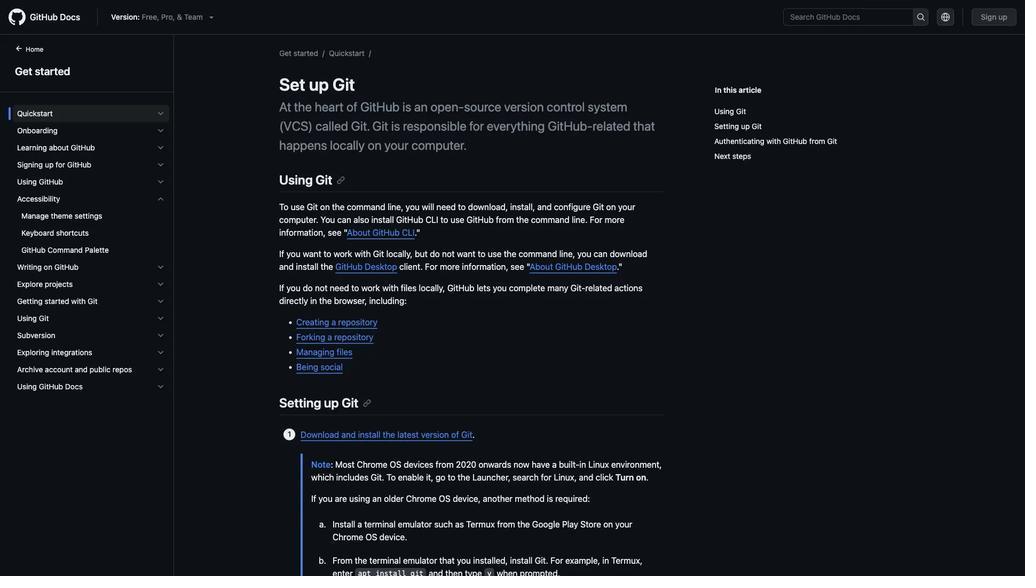 Task type: vqa. For each thing, say whether or not it's contained in the screenshot.
line,
yes



Task type: describe. For each thing, give the bounding box(es) containing it.
using
[[349, 494, 370, 504]]

github up home
[[30, 12, 58, 22]]

docs inside dropdown button
[[65, 383, 83, 391]]

0 vertical spatial quickstart
[[329, 49, 365, 57]]

accessibility
[[17, 195, 60, 203]]

on inside dropdown button
[[44, 263, 52, 272]]

in this article element
[[715, 84, 920, 96]]

get started / quickstart /
[[279, 49, 371, 57]]

version:
[[111, 13, 140, 21]]

from up the next steps link
[[809, 137, 826, 146]]

keyboard shortcuts
[[21, 229, 89, 238]]

1 vertical spatial more
[[440, 262, 460, 272]]

need inside if you do not need to work with files locally, github lets you complete many git-related actions directly in the browser, including:
[[330, 283, 349, 294]]

subversion
[[17, 331, 55, 340]]

github down command
[[54, 263, 79, 272]]

the inside from the terminal emulator that you installed, install git. for example, in termux, enter
[[355, 556, 367, 566]]

get started element
[[0, 43, 174, 576]]

1 horizontal spatial see
[[511, 262, 524, 272]]

chrome inside install a terminal emulator such as termux from the google play store on your chrome os device.
[[333, 532, 363, 543]]

1 vertical spatial chrome
[[406, 494, 437, 504]]

use inside if you want to work with git locally, but do not want to use the command line, you can download and install the
[[488, 249, 502, 259]]

command inside if you want to work with git locally, but do not want to use the command line, you can download and install the
[[519, 249, 557, 259]]

version: free, pro, & team
[[111, 13, 203, 21]]

github command palette
[[21, 246, 109, 255]]

latest
[[398, 430, 419, 440]]

onboarding button
[[13, 122, 169, 139]]

sign
[[981, 13, 997, 21]]

github down signing up for github
[[39, 178, 63, 186]]

started for get started / quickstart /
[[294, 49, 318, 57]]

0 vertical spatial using git link
[[715, 104, 916, 119]]

integrations
[[51, 348, 92, 357]]

github desktop link
[[336, 262, 397, 272]]

exploring integrations
[[17, 348, 92, 357]]

creating a repository link
[[296, 318, 378, 328]]

github down account in the left bottom of the page
[[39, 383, 63, 391]]

authenticating with github from git link
[[715, 134, 916, 149]]

authenticating
[[715, 137, 765, 146]]

files inside if you do not need to work with files locally, github lets you complete many git-related actions directly in the browser, including:
[[401, 283, 417, 294]]

up up heart
[[309, 74, 329, 95]]

set
[[279, 74, 305, 95]]

enter
[[333, 569, 353, 577]]

1 vertical spatial .
[[646, 473, 649, 483]]

forking a repository link
[[296, 333, 374, 343]]

archive account and public repos
[[17, 366, 132, 374]]

writing on github button
[[13, 259, 169, 276]]

client.
[[399, 262, 423, 272]]

are
[[335, 494, 347, 504]]

the down install,
[[516, 215, 529, 225]]

github inside 'dropdown button'
[[67, 160, 91, 169]]

on down the environment,
[[636, 473, 646, 483]]

that inside the at the heart of github is an open-source version control system (vcs) called git. git is responsible for everything github-related that happens locally on your computer.
[[634, 119, 655, 134]]

with inside dropdown button
[[71, 297, 86, 306]]

accessibility button
[[13, 191, 169, 208]]

sc 9kayk9 0 image for using github
[[156, 178, 165, 186]]

a inside the : most chrome os devices from 2020 onwards now have a built-in linux environment, which includes git. to enable it, go to the launcher, search for linux, and click
[[552, 460, 557, 470]]

a inside install a terminal emulator such as termux from the google play store on your chrome os device.
[[358, 520, 362, 530]]

subversion button
[[13, 327, 169, 344]]

writing on github
[[17, 263, 79, 272]]

2 vertical spatial is
[[547, 494, 553, 504]]

1 vertical spatial use
[[451, 215, 465, 225]]

0 vertical spatial command
[[347, 202, 385, 212]]

sc 9kayk9 0 image for quickstart
[[156, 109, 165, 118]]

0 vertical spatial docs
[[60, 12, 80, 22]]

search
[[513, 473, 539, 483]]

install
[[333, 520, 355, 530]]

from inside the : most chrome os devices from 2020 onwards now have a built-in linux environment, which includes git. to enable it, go to the launcher, search for linux, and click
[[436, 460, 454, 470]]

about
[[49, 143, 69, 152]]

for inside from the terminal emulator that you installed, install git. for example, in termux, enter
[[551, 556, 563, 566]]

for inside 'dropdown button'
[[56, 160, 65, 169]]

2 want from the left
[[457, 249, 476, 259]]

managing
[[296, 348, 334, 358]]

theme
[[51, 212, 73, 221]]

you
[[321, 215, 335, 225]]

your inside the at the heart of github is an open-source version control system (vcs) called git. git is responsible for everything github-related that happens locally on your computer.
[[385, 138, 409, 153]]

open-
[[431, 99, 464, 114]]

1 horizontal spatial of
[[451, 430, 459, 440]]

1 vertical spatial "
[[527, 262, 530, 272]]

github up git-
[[555, 262, 583, 272]]

you inside from the terminal emulator that you installed, install git. for example, in termux, enter
[[457, 556, 471, 566]]

started for get started
[[35, 65, 70, 77]]

using down happens
[[279, 173, 313, 187]]

quickstart element
[[9, 105, 174, 122]]

launcher,
[[473, 473, 511, 483]]

1 vertical spatial cli
[[402, 228, 415, 238]]

the up the 'you'
[[332, 202, 345, 212]]

using github docs
[[17, 383, 83, 391]]

using down this
[[715, 107, 734, 116]]

a up forking a repository link
[[332, 318, 336, 328]]

sc 9kayk9 0 image for archive account and public repos
[[156, 366, 165, 374]]

1 horizontal spatial ."
[[617, 262, 623, 272]]

0 horizontal spatial setting
[[279, 396, 321, 411]]

1 desktop from the left
[[365, 262, 397, 272]]

that inside from the terminal emulator that you installed, install git. for example, in termux, enter
[[440, 556, 455, 566]]

github docs
[[30, 12, 80, 22]]

1 vertical spatial using git link
[[279, 173, 345, 187]]

quickstart inside dropdown button
[[17, 109, 53, 118]]

next steps link
[[715, 149, 916, 164]]

includes
[[336, 473, 369, 483]]

on up the 'you'
[[320, 202, 330, 212]]

computer. inside the to use git on the command line, you will need to download, install, and configure git on your computer. you can also install github cli to use github from the command line. for more information, see "
[[279, 215, 318, 225]]

in inside the : most chrome os devices from 2020 onwards now have a built-in linux environment, which includes git. to enable it, go to the launcher, search for linux, and click
[[580, 460, 586, 470]]

0 horizontal spatial is
[[391, 119, 400, 134]]

authenticating with github from git
[[715, 137, 837, 146]]

github down will
[[396, 215, 423, 225]]

sc 9kayk9 0 image for explore projects
[[156, 280, 165, 289]]

go
[[436, 473, 446, 483]]

github inside if you do not need to work with files locally, github lets you complete many git-related actions directly in the browser, including:
[[447, 283, 475, 294]]

github up writing at the top of page
[[21, 246, 46, 255]]

click
[[596, 473, 614, 483]]

quickstart button
[[13, 105, 169, 122]]

learning about github
[[17, 143, 95, 152]]

exploring
[[17, 348, 49, 357]]

sc 9kayk9 0 image for writing on github
[[156, 263, 165, 272]]

onwards
[[479, 460, 511, 470]]

if for if you are using an older chrome os device, another method is required:
[[311, 494, 316, 504]]

1 horizontal spatial is
[[403, 99, 412, 114]]

sc 9kayk9 0 image for getting started with git
[[156, 297, 165, 306]]

information, inside the to use git on the command line, you will need to download, install, and configure git on your computer. you can also install github cli to use github from the command line. for more information, see "
[[279, 228, 326, 238]]

quickstart link
[[329, 49, 365, 57]]

not inside if you do not need to work with files locally, github lets you complete many git-related actions directly in the browser, including:
[[315, 283, 328, 294]]

if you want to work with git locally, but do not want to use the command line, you can download and install the
[[279, 249, 648, 272]]

:
[[331, 460, 333, 470]]

1 horizontal spatial setting up git link
[[715, 119, 916, 134]]

and inside dropdown button
[[75, 366, 88, 374]]

github-
[[548, 119, 593, 134]]

github command palette link
[[13, 242, 169, 259]]

1 vertical spatial setting up git
[[279, 396, 359, 411]]

with inside if you do not need to work with files locally, github lets you complete many git-related actions directly in the browser, including:
[[382, 283, 399, 294]]

social
[[321, 362, 343, 373]]

responsible
[[403, 119, 467, 134]]

for inside the to use git on the command line, you will need to download, install, and configure git on your computer. you can also install github cli to use github from the command line. for more information, see "
[[590, 215, 603, 225]]

keyboard
[[21, 229, 54, 238]]

install left latest
[[358, 430, 381, 440]]

terminal for a
[[364, 520, 396, 530]]

install inside if you want to work with git locally, but do not want to use the command line, you can download and install the
[[296, 262, 319, 272]]

see inside the to use git on the command line, you will need to download, install, and configure git on your computer. you can also install github cli to use github from the command line. for more information, see "
[[328, 228, 342, 238]]

linux,
[[554, 473, 577, 483]]

1 horizontal spatial setting up git
[[715, 122, 762, 131]]

using for using git dropdown button on the bottom left of page
[[17, 314, 37, 323]]

home link
[[11, 44, 61, 55]]

writing
[[17, 263, 42, 272]]

if for if you do not need to work with files locally, github lets you complete many git-related actions directly in the browser, including:
[[279, 283, 284, 294]]

using git button
[[13, 310, 169, 327]]

github desktop client.  for more information, see " about github desktop ."
[[336, 262, 623, 272]]

source
[[464, 99, 501, 114]]

terminal for the
[[370, 556, 401, 566]]

0 vertical spatial repository
[[338, 318, 378, 328]]

1 vertical spatial get started link
[[13, 63, 161, 79]]

if you do not need to work with files locally, github lets you complete many git-related actions directly in the browser, including:
[[279, 283, 643, 306]]

to up "github desktop client.  for more information, see " about github desktop .""
[[478, 249, 486, 259]]

public
[[90, 366, 111, 374]]

heart
[[315, 99, 344, 114]]

up inside 'dropdown button'
[[45, 160, 54, 169]]

to down the 'you'
[[324, 249, 331, 259]]

happens
[[279, 138, 327, 153]]

github up github desktop link
[[373, 228, 400, 238]]

1 horizontal spatial about
[[530, 262, 553, 272]]

free,
[[142, 13, 159, 21]]

github docs link
[[9, 9, 89, 26]]

1 vertical spatial setting up git link
[[279, 396, 371, 411]]

0 horizontal spatial an
[[373, 494, 382, 504]]

os inside install a terminal emulator such as termux from the google play store on your chrome os device.
[[366, 532, 377, 543]]

0 horizontal spatial ."
[[415, 228, 420, 238]]

1 vertical spatial repository
[[334, 333, 374, 343]]

also
[[354, 215, 369, 225]]

1 horizontal spatial information,
[[462, 262, 508, 272]]

(vcs)
[[279, 119, 313, 134]]

configure
[[554, 202, 591, 212]]

github up the next steps link
[[783, 137, 807, 146]]

exploring integrations button
[[13, 344, 169, 362]]

for inside the at the heart of github is an open-source version control system (vcs) called git. git is responsible for everything github-related that happens locally on your computer.
[[470, 119, 484, 134]]

sign up
[[981, 13, 1008, 21]]

up up authenticating
[[741, 122, 750, 131]]

and inside if you want to work with git locally, but do not want to use the command line, you can download and install the
[[279, 262, 294, 272]]

using for using github docs dropdown button
[[17, 383, 37, 391]]

on inside the at the heart of github is an open-source version control system (vcs) called git. git is responsible for everything github-related that happens locally on your computer.
[[368, 138, 382, 153]]

work inside if you want to work with git locally, but do not want to use the command line, you can download and install the
[[334, 249, 352, 259]]

to inside the to use git on the command line, you will need to download, install, and configure git on your computer. you can also install github cli to use github from the command line. for more information, see "
[[279, 202, 289, 212]]

devices
[[404, 460, 434, 470]]

the inside the at the heart of github is an open-source version control system (vcs) called git. git is responsible for everything github-related that happens locally on your computer.
[[294, 99, 312, 114]]

to left download,
[[458, 202, 466, 212]]

getting started with git button
[[13, 293, 169, 310]]

managing files link
[[296, 348, 353, 358]]

sc 9kayk9 0 image for subversion
[[156, 332, 165, 340]]

learning about github button
[[13, 139, 169, 156]]

using for using github dropdown button
[[17, 178, 37, 186]]

in
[[715, 85, 722, 94]]

install inside from the terminal emulator that you installed, install git. for example, in termux, enter
[[510, 556, 533, 566]]

archive account and public repos button
[[13, 362, 169, 379]]

locally
[[330, 138, 365, 153]]

using git inside dropdown button
[[17, 314, 49, 323]]

up up download
[[324, 396, 339, 411]]

download
[[610, 249, 648, 259]]

" inside the to use git on the command line, you will need to download, install, and configure git on your computer. you can also install github cli to use github from the command line. for more information, see "
[[344, 228, 347, 238]]

signing up for github
[[17, 160, 91, 169]]

next steps
[[715, 152, 752, 161]]

0 horizontal spatial .
[[473, 430, 475, 440]]

signing
[[17, 160, 43, 169]]

to inside the : most chrome os devices from 2020 onwards now have a built-in linux environment, which includes git. to enable it, go to the launcher, search for linux, and click
[[448, 473, 456, 483]]

such
[[434, 520, 453, 530]]

download,
[[468, 202, 508, 212]]



Task type: locate. For each thing, give the bounding box(es) containing it.
from inside the to use git on the command line, you will need to download, install, and configure git on your computer. you can also install github cli to use github from the command line. for more information, see "
[[496, 215, 514, 225]]

related down system
[[593, 119, 631, 134]]

sc 9kayk9 0 image inside the learning about github dropdown button
[[156, 144, 165, 152]]

1 horizontal spatial setting
[[715, 122, 739, 131]]

with down explore projects dropdown button
[[71, 297, 86, 306]]

directly
[[279, 296, 308, 306]]

2 vertical spatial if
[[311, 494, 316, 504]]

0 vertical spatial emulator
[[398, 520, 432, 530]]

pro,
[[161, 13, 175, 21]]

github
[[30, 12, 58, 22], [360, 99, 400, 114], [783, 137, 807, 146], [71, 143, 95, 152], [67, 160, 91, 169], [39, 178, 63, 186], [396, 215, 423, 225], [467, 215, 494, 225], [373, 228, 400, 238], [21, 246, 46, 255], [336, 262, 363, 272], [555, 262, 583, 272], [54, 263, 79, 272], [447, 283, 475, 294], [39, 383, 63, 391]]

1 vertical spatial see
[[511, 262, 524, 272]]

manage
[[21, 212, 49, 221]]

command
[[347, 202, 385, 212], [531, 215, 570, 225], [519, 249, 557, 259]]

0 horizontal spatial setting up git
[[279, 396, 359, 411]]

command up also
[[347, 202, 385, 212]]

os up enable on the bottom of the page
[[390, 460, 402, 470]]

os
[[390, 460, 402, 470], [439, 494, 451, 504], [366, 532, 377, 543]]

0 vertical spatial use
[[291, 202, 305, 212]]

version right latest
[[421, 430, 449, 440]]

0 vertical spatial work
[[334, 249, 352, 259]]

search image
[[917, 13, 925, 21]]

1 vertical spatial version
[[421, 430, 449, 440]]

your down responsible
[[385, 138, 409, 153]]

play
[[562, 520, 578, 530]]

from the terminal emulator that you installed, install git. for example, in termux, enter
[[333, 556, 643, 577]]

1 vertical spatial related
[[586, 283, 612, 294]]

install up about github cli ."
[[372, 215, 394, 225]]

do right the but
[[430, 249, 440, 259]]

0 horizontal spatial in
[[310, 296, 317, 306]]

1 horizontal spatial get
[[279, 49, 292, 57]]

6 sc 9kayk9 0 image from the top
[[156, 383, 165, 391]]

quickstart up set up git at left top
[[329, 49, 365, 57]]

7 sc 9kayk9 0 image from the top
[[156, 349, 165, 357]]

2 sc 9kayk9 0 image from the top
[[156, 263, 165, 272]]

turn on .
[[616, 473, 649, 483]]

repository down browser,
[[338, 318, 378, 328]]

0 horizontal spatial desktop
[[365, 262, 397, 272]]

setting up git link up the next steps link
[[715, 119, 916, 134]]

/ left quickstart link
[[323, 49, 325, 57]]

0 vertical spatial ."
[[415, 228, 420, 238]]

git. down google
[[535, 556, 548, 566]]

using down archive
[[17, 383, 37, 391]]

do inside if you want to work with git locally, but do not want to use the command line, you can download and install the
[[430, 249, 440, 259]]

for down the about
[[56, 160, 65, 169]]

your inside the to use git on the command line, you will need to download, install, and configure git on your computer. you can also install github cli to use github from the command line. for more information, see "
[[618, 202, 635, 212]]

locally, inside if you want to work with git locally, but do not want to use the command line, you can download and install the
[[386, 249, 413, 259]]

the up the creating a repository link
[[319, 296, 332, 306]]

1 horizontal spatial for
[[470, 119, 484, 134]]

0 vertical spatial cli
[[426, 215, 438, 225]]

git. inside the at the heart of github is an open-source version control system (vcs) called git. git is responsible for everything github-related that happens locally on your computer.
[[351, 119, 370, 134]]

0 vertical spatial get started link
[[279, 49, 318, 57]]

1 / from the left
[[323, 49, 325, 57]]

accessibility element
[[9, 191, 174, 259], [9, 208, 174, 259]]

do up directly
[[303, 283, 313, 294]]

and
[[537, 202, 552, 212], [279, 262, 294, 272], [75, 366, 88, 374], [341, 430, 356, 440], [579, 473, 594, 483]]

os inside the : most chrome os devices from 2020 onwards now have a built-in linux environment, which includes git. to enable it, go to the launcher, search for linux, and click
[[390, 460, 402, 470]]

sc 9kayk9 0 image inside subversion dropdown button
[[156, 332, 165, 340]]

2 / from the left
[[369, 49, 371, 57]]

1 horizontal spatial to
[[387, 473, 396, 483]]

need up browser,
[[330, 283, 349, 294]]

if for if you want to work with git locally, but do not want to use the command line, you can download and install the
[[279, 249, 284, 259]]

of up 2020
[[451, 430, 459, 440]]

sc 9kayk9 0 image inside writing on github dropdown button
[[156, 263, 165, 272]]

2 horizontal spatial is
[[547, 494, 553, 504]]

accessibility element containing accessibility
[[9, 191, 174, 259]]

1 horizontal spatial git.
[[371, 473, 384, 483]]

/ right quickstart link
[[369, 49, 371, 57]]

1 horizontal spatial in
[[580, 460, 586, 470]]

the inside if you do not need to work with files locally, github lets you complete many git-related actions directly in the browser, including:
[[319, 296, 332, 306]]

not
[[442, 249, 455, 259], [315, 283, 328, 294]]

install
[[372, 215, 394, 225], [296, 262, 319, 272], [358, 430, 381, 440], [510, 556, 533, 566]]

2 horizontal spatial git.
[[535, 556, 548, 566]]

in left linux
[[580, 460, 586, 470]]

work inside if you do not need to work with files locally, github lets you complete many git-related actions directly in the browser, including:
[[361, 283, 380, 294]]

1 horizontal spatial need
[[437, 202, 456, 212]]

2 horizontal spatial for
[[590, 215, 603, 225]]

sc 9kayk9 0 image inside using github docs dropdown button
[[156, 383, 165, 391]]

2 vertical spatial git.
[[535, 556, 548, 566]]

git. inside from the terminal emulator that you installed, install git. for example, in termux, enter
[[535, 556, 548, 566]]

0 vertical spatial os
[[390, 460, 402, 470]]

3 sc 9kayk9 0 image from the top
[[156, 161, 165, 169]]

. up 2020
[[473, 430, 475, 440]]

setting up authenticating
[[715, 122, 739, 131]]

sc 9kayk9 0 image for exploring integrations
[[156, 349, 165, 357]]

github inside the at the heart of github is an open-source version control system (vcs) called git. git is responsible for everything github-related that happens locally on your computer.
[[360, 99, 400, 114]]

and down linux
[[579, 473, 594, 483]]

sc 9kayk9 0 image inside the getting started with git dropdown button
[[156, 297, 165, 306]]

enable
[[398, 473, 424, 483]]

accessibility element containing manage theme settings
[[9, 208, 174, 259]]

1 horizontal spatial computer.
[[412, 138, 467, 153]]

0 horizontal spatial quickstart
[[17, 109, 53, 118]]

many
[[548, 283, 569, 294]]

0 vertical spatial related
[[593, 119, 631, 134]]

the inside the : most chrome os devices from 2020 onwards now have a built-in linux environment, which includes git. to enable it, go to the launcher, search for linux, and click
[[458, 473, 470, 483]]

for down source
[[470, 119, 484, 134]]

example,
[[566, 556, 600, 566]]

and inside the to use git on the command line, you will need to download, install, and configure git on your computer. you can also install github cli to use github from the command line. for more information, see "
[[537, 202, 552, 212]]

is left responsible
[[391, 119, 400, 134]]

1 vertical spatial can
[[594, 249, 608, 259]]

do inside if you do not need to work with files locally, github lets you complete many git-related actions directly in the browser, including:
[[303, 283, 313, 294]]

os down go
[[439, 494, 451, 504]]

for inside the : most chrome os devices from 2020 onwards now have a built-in linux environment, which includes git. to enable it, go to the launcher, search for linux, and click
[[541, 473, 552, 483]]

from inside install a terminal emulator such as termux from the google play store on your chrome os device.
[[497, 520, 515, 530]]

complete
[[509, 283, 545, 294]]

1 vertical spatial docs
[[65, 383, 83, 391]]

1 vertical spatial using git
[[279, 173, 333, 187]]

have
[[532, 460, 550, 470]]

command
[[48, 246, 83, 255]]

version
[[504, 99, 544, 114], [421, 430, 449, 440]]

1 vertical spatial if
[[279, 283, 284, 294]]

1 horizontal spatial can
[[594, 249, 608, 259]]

is up responsible
[[403, 99, 412, 114]]

. down the environment,
[[646, 473, 649, 483]]

emulator inside from the terminal emulator that you installed, install git. for example, in termux, enter
[[403, 556, 437, 566]]

0 vertical spatial in
[[310, 296, 317, 306]]

computer.
[[412, 138, 467, 153], [279, 215, 318, 225]]

the left google
[[518, 520, 530, 530]]

not right the but
[[442, 249, 455, 259]]

cli inside the to use git on the command line, you will need to download, install, and configure git on your computer. you can also install github cli to use github from the command line. for more information, see "
[[426, 215, 438, 225]]

git inside the at the heart of github is an open-source version control system (vcs) called git. git is responsible for everything github-related that happens locally on your computer.
[[372, 119, 389, 134]]

the left latest
[[383, 430, 395, 440]]

1 vertical spatial os
[[439, 494, 451, 504]]

linux
[[589, 460, 609, 470]]

get for get started
[[15, 65, 32, 77]]

git. up locally
[[351, 119, 370, 134]]

computer. left the 'you'
[[279, 215, 318, 225]]

Search GitHub Docs search field
[[784, 9, 914, 25]]

install a terminal emulator such as termux from the google play store on your chrome os device.
[[333, 520, 633, 543]]

github down "onboarding" dropdown button
[[71, 143, 95, 152]]

using git down the getting
[[17, 314, 49, 323]]

manage theme settings
[[21, 212, 102, 221]]

docs up home "link" at the left top of page
[[60, 12, 80, 22]]

sc 9kayk9 0 image for using git
[[156, 315, 165, 323]]

archive
[[17, 366, 43, 374]]

a up managing files link
[[328, 333, 332, 343]]

get up set
[[279, 49, 292, 57]]

up
[[999, 13, 1008, 21], [309, 74, 329, 95], [741, 122, 750, 131], [45, 160, 54, 169], [324, 396, 339, 411]]

and inside the : most chrome os devices from 2020 onwards now have a built-in linux environment, which includes git. to enable it, go to the launcher, search for linux, and click
[[579, 473, 594, 483]]

2020
[[456, 460, 476, 470]]

triangle down image
[[207, 13, 216, 21]]

need inside the to use git on the command line, you will need to download, install, and configure git on your computer. you can also install github cli to use github from the command line. for more information, see "
[[437, 202, 456, 212]]

cli down will
[[426, 215, 438, 225]]

need
[[437, 202, 456, 212], [330, 283, 349, 294]]

1 vertical spatial about
[[530, 262, 553, 272]]

4 sc 9kayk9 0 image from the top
[[156, 178, 165, 186]]

4 sc 9kayk9 0 image from the top
[[156, 297, 165, 306]]

2 vertical spatial chrome
[[333, 532, 363, 543]]

0 vertical spatial of
[[347, 99, 358, 114]]

more up if you do not need to work with files locally, github lets you complete many git-related actions directly in the browser, including:
[[440, 262, 460, 272]]

using git down this
[[715, 107, 746, 116]]

0 horizontal spatial of
[[347, 99, 358, 114]]

this
[[724, 85, 737, 94]]

0 horizontal spatial os
[[366, 532, 377, 543]]

0 horizontal spatial "
[[344, 228, 347, 238]]

sc 9kayk9 0 image
[[156, 144, 165, 152], [156, 263, 165, 272], [156, 280, 165, 289], [156, 297, 165, 306], [156, 332, 165, 340], [156, 383, 165, 391]]

git.
[[351, 119, 370, 134], [371, 473, 384, 483], [535, 556, 548, 566]]

8 sc 9kayk9 0 image from the top
[[156, 366, 165, 374]]

if inside if you do not need to work with files locally, github lets you complete many git-related actions directly in the browser, including:
[[279, 283, 284, 294]]

terminal inside from the terminal emulator that you installed, install git. for example, in termux, enter
[[370, 556, 401, 566]]

work
[[334, 249, 352, 259], [361, 283, 380, 294]]

of inside the at the heart of github is an open-source version control system (vcs) called git. git is responsible for everything github-related that happens locally on your computer.
[[347, 99, 358, 114]]

git-
[[571, 283, 586, 294]]

on right store at the right
[[604, 520, 613, 530]]

and right download
[[341, 430, 356, 440]]

github down download,
[[467, 215, 494, 225]]

work up including:
[[361, 283, 380, 294]]

0 vertical spatial "
[[344, 228, 347, 238]]

projects
[[45, 280, 73, 289]]

sc 9kayk9 0 image inside accessibility dropdown button
[[156, 195, 165, 203]]

1 horizontal spatial desktop
[[585, 262, 617, 272]]

related inside if you do not need to work with files locally, github lets you complete many git-related actions directly in the browser, including:
[[586, 283, 612, 294]]

more inside the to use git on the command line, you will need to download, install, and configure git on your computer. you can also install github cli to use github from the command line. for more information, see "
[[605, 215, 625, 225]]

0 vertical spatial is
[[403, 99, 412, 114]]

git. inside the : most chrome os devices from 2020 onwards now have a built-in linux environment, which includes git. to enable it, go to the launcher, search for linux, and click
[[371, 473, 384, 483]]

sc 9kayk9 0 image for signing up for github
[[156, 161, 165, 169]]

terminal inside install a terminal emulator such as termux from the google play store on your chrome os device.
[[364, 520, 396, 530]]

2 horizontal spatial os
[[439, 494, 451, 504]]

0 vertical spatial version
[[504, 99, 544, 114]]

to inside the : most chrome os devices from 2020 onwards now have a built-in linux environment, which includes git. to enable it, go to the launcher, search for linux, and click
[[387, 473, 396, 483]]

if inside if you want to work with git locally, but do not want to use the command line, you can download and install the
[[279, 249, 284, 259]]

related inside the at the heart of github is an open-source version control system (vcs) called git. git is responsible for everything github-related that happens locally on your computer.
[[593, 119, 631, 134]]

1 vertical spatial computer.
[[279, 215, 318, 225]]

account
[[45, 366, 73, 374]]

to right go
[[448, 473, 456, 483]]

get started
[[15, 65, 70, 77]]

being social link
[[296, 362, 343, 373]]

with inside if you want to work with git locally, but do not want to use the command line, you can download and install the
[[355, 249, 371, 259]]

1 vertical spatial command
[[531, 215, 570, 225]]

github down the learning about github dropdown button on the left
[[67, 160, 91, 169]]

sc 9kayk9 0 image
[[156, 109, 165, 118], [156, 127, 165, 135], [156, 161, 165, 169], [156, 178, 165, 186], [156, 195, 165, 203], [156, 315, 165, 323], [156, 349, 165, 357], [156, 366, 165, 374]]

install inside the to use git on the command line, you will need to download, install, and configure git on your computer. you can also install github cli to use github from the command line. for more information, see "
[[372, 215, 394, 225]]

git inside if you want to work with git locally, but do not want to use the command line, you can download and install the
[[373, 249, 384, 259]]

emulator inside install a terminal emulator such as termux from the google play store on your chrome os device.
[[398, 520, 432, 530]]

for
[[470, 119, 484, 134], [56, 160, 65, 169], [541, 473, 552, 483]]

sc 9kayk9 0 image inside exploring integrations "dropdown button"
[[156, 349, 165, 357]]

emulator for such
[[398, 520, 432, 530]]

github left lets
[[447, 283, 475, 294]]

download
[[301, 430, 339, 440]]

1 want from the left
[[303, 249, 321, 259]]

1 sc 9kayk9 0 image from the top
[[156, 109, 165, 118]]

0 vertical spatial files
[[401, 283, 417, 294]]

files inside creating a repository forking a repository managing files being social
[[337, 348, 353, 358]]

the left github desktop link
[[321, 262, 333, 272]]

information, down the 'you'
[[279, 228, 326, 238]]

your inside install a terminal emulator such as termux from the google play store on your chrome os device.
[[616, 520, 633, 530]]

the up "github desktop client.  for more information, see " about github desktop .""
[[504, 249, 517, 259]]

using github docs button
[[13, 379, 169, 396]]

setting up git
[[715, 122, 762, 131], [279, 396, 359, 411]]

google
[[532, 520, 560, 530]]

0 vertical spatial that
[[634, 119, 655, 134]]

5 sc 9kayk9 0 image from the top
[[156, 195, 165, 203]]

os left device.
[[366, 532, 377, 543]]

1 vertical spatial an
[[373, 494, 382, 504]]

1 horizontal spatial locally,
[[419, 283, 445, 294]]

to up if you want to work with git locally, but do not want to use the command line, you can download and install the
[[441, 215, 448, 225]]

an up responsible
[[414, 99, 428, 114]]

0 horizontal spatial that
[[440, 556, 455, 566]]

2 vertical spatial in
[[603, 556, 609, 566]]

1 horizontal spatial get started link
[[279, 49, 318, 57]]

on inside install a terminal emulator such as termux from the google play store on your chrome os device.
[[604, 520, 613, 530]]

more right line.
[[605, 215, 625, 225]]

0 vertical spatial chrome
[[357, 460, 388, 470]]

sc 9kayk9 0 image for learning about github
[[156, 144, 165, 152]]

locally, inside if you do not need to work with files locally, github lets you complete many git-related actions directly in the browser, including:
[[419, 283, 445, 294]]

manage theme settings link
[[13, 208, 169, 225]]

in right directly
[[310, 296, 317, 306]]

." up the but
[[415, 228, 420, 238]]

creating
[[296, 318, 329, 328]]

a right have
[[552, 460, 557, 470]]

0 vertical spatial more
[[605, 215, 625, 225]]

0 vertical spatial for
[[470, 119, 484, 134]]

0 horizontal spatial get
[[15, 65, 32, 77]]

0 vertical spatial see
[[328, 228, 342, 238]]

2 horizontal spatial for
[[541, 473, 552, 483]]

in inside from the terminal emulator that you installed, install git. for example, in termux, enter
[[603, 556, 609, 566]]

1 vertical spatial terminal
[[370, 556, 401, 566]]

1 vertical spatial emulator
[[403, 556, 437, 566]]

0 horizontal spatial git.
[[351, 119, 370, 134]]

older
[[384, 494, 404, 504]]

0 vertical spatial for
[[590, 215, 603, 225]]

about github cli ."
[[347, 228, 420, 238]]

desktop left client.
[[365, 262, 397, 272]]

sc 9kayk9 0 image inside using github dropdown button
[[156, 178, 165, 186]]

2 accessibility element from the top
[[9, 208, 174, 259]]

environment,
[[611, 460, 662, 470]]

if
[[279, 249, 284, 259], [279, 283, 284, 294], [311, 494, 316, 504]]

docs down archive account and public repos
[[65, 383, 83, 391]]

started inside the getting started with git dropdown button
[[45, 297, 69, 306]]

can
[[337, 215, 351, 225], [594, 249, 608, 259]]

shortcuts
[[56, 229, 89, 238]]

0 horizontal spatial want
[[303, 249, 321, 259]]

computer. down responsible
[[412, 138, 467, 153]]

0 horizontal spatial get started link
[[13, 63, 161, 79]]

1 horizontal spatial do
[[430, 249, 440, 259]]

not inside if you want to work with git locally, but do not want to use the command line, you can download and install the
[[442, 249, 455, 259]]

from up go
[[436, 460, 454, 470]]

2 horizontal spatial using git
[[715, 107, 746, 116]]

sc 9kayk9 0 image inside signing up for github 'dropdown button'
[[156, 161, 165, 169]]

sc 9kayk9 0 image inside explore projects dropdown button
[[156, 280, 165, 289]]

0 vertical spatial about
[[347, 228, 370, 238]]

quickstart up onboarding
[[17, 109, 53, 118]]

0 vertical spatial setting up git link
[[715, 119, 916, 134]]

to
[[458, 202, 466, 212], [441, 215, 448, 225], [324, 249, 331, 259], [478, 249, 486, 259], [351, 283, 359, 294], [448, 473, 456, 483]]

want up "github desktop client.  for more information, see " about github desktop .""
[[457, 249, 476, 259]]

2 vertical spatial for
[[551, 556, 563, 566]]

sc 9kayk9 0 image inside archive account and public repos dropdown button
[[156, 366, 165, 374]]

0 horizontal spatial need
[[330, 283, 349, 294]]

version inside the at the heart of github is an open-source version control system (vcs) called git. git is responsible for everything github-related that happens locally on your computer.
[[504, 99, 544, 114]]

with right authenticating
[[767, 137, 781, 146]]

setting up git up authenticating
[[715, 122, 762, 131]]

information,
[[279, 228, 326, 238], [462, 262, 508, 272]]

is
[[403, 99, 412, 114], [391, 119, 400, 134], [547, 494, 553, 504]]

chrome inside the : most chrome os devices from 2020 onwards now have a built-in linux environment, which includes git. to enable it, go to the launcher, search for linux, and click
[[357, 460, 388, 470]]

1 accessibility element from the top
[[9, 191, 174, 259]]

from right termux
[[497, 520, 515, 530]]

emulator
[[398, 520, 432, 530], [403, 556, 437, 566]]

1 vertical spatial for
[[425, 262, 438, 272]]

with
[[767, 137, 781, 146], [355, 249, 371, 259], [382, 283, 399, 294], [71, 297, 86, 306]]

started for getting started with git
[[45, 297, 69, 306]]

select language: current language is english image
[[942, 13, 950, 21]]

2 sc 9kayk9 0 image from the top
[[156, 127, 165, 135]]

use
[[291, 202, 305, 212], [451, 215, 465, 225], [488, 249, 502, 259]]

1 vertical spatial line,
[[559, 249, 575, 259]]

line, inside if you want to work with git locally, but do not want to use the command line, you can download and install the
[[559, 249, 575, 259]]

installed,
[[473, 556, 508, 566]]

0 vertical spatial using git
[[715, 107, 746, 116]]

team
[[184, 13, 203, 21]]

github up browser,
[[336, 262, 363, 272]]

in left termux,
[[603, 556, 609, 566]]

None search field
[[784, 9, 929, 26]]

1 horizontal spatial line,
[[559, 249, 575, 259]]

terminal up device.
[[364, 520, 396, 530]]

see down the 'you'
[[328, 228, 342, 238]]

1 sc 9kayk9 0 image from the top
[[156, 144, 165, 152]]

set up git
[[279, 74, 355, 95]]

github up locally
[[360, 99, 400, 114]]

which
[[311, 473, 334, 483]]

1 vertical spatial of
[[451, 430, 459, 440]]

3 sc 9kayk9 0 image from the top
[[156, 280, 165, 289]]

signing up for github button
[[13, 156, 169, 174]]

home
[[26, 45, 43, 53]]

you inside the to use git on the command line, you will need to download, install, and configure git on your computer. you can also install github cli to use github from the command line. for more information, see "
[[406, 202, 420, 212]]

for
[[590, 215, 603, 225], [425, 262, 438, 272], [551, 556, 563, 566]]

0 vertical spatial to
[[279, 202, 289, 212]]

including:
[[369, 296, 407, 306]]

can inside the to use git on the command line, you will need to download, install, and configure git on your computer. you can also install github cli to use github from the command line. for more information, see "
[[337, 215, 351, 225]]

emulator for that
[[403, 556, 437, 566]]

your right store at the right
[[616, 520, 633, 530]]

in inside if you do not need to work with files locally, github lets you complete many git-related actions directly in the browser, including:
[[310, 296, 317, 306]]

6 sc 9kayk9 0 image from the top
[[156, 315, 165, 323]]

line, inside the to use git on the command line, you will need to download, install, and configure git on your computer. you can also install github cli to use github from the command line. for more information, see "
[[388, 202, 404, 212]]

" up github desktop link
[[344, 228, 347, 238]]

sc 9kayk9 0 image inside using git dropdown button
[[156, 315, 165, 323]]

the inside install a terminal emulator such as termux from the google play store on your chrome os device.
[[518, 520, 530, 530]]

but
[[415, 249, 428, 259]]

for left example,
[[551, 556, 563, 566]]

/
[[323, 49, 325, 57], [369, 49, 371, 57]]

using
[[715, 107, 734, 116], [279, 173, 313, 187], [17, 178, 37, 186], [17, 314, 37, 323], [17, 383, 37, 391]]

emulator up device.
[[398, 520, 432, 530]]

can right the 'you'
[[337, 215, 351, 225]]

up inside 'link'
[[999, 13, 1008, 21]]

computer. inside the at the heart of github is an open-source version control system (vcs) called git. git is responsible for everything github-related that happens locally on your computer.
[[412, 138, 467, 153]]

on right configure
[[606, 202, 616, 212]]

setting up git up download
[[279, 396, 359, 411]]

&
[[177, 13, 182, 21]]

sc 9kayk9 0 image for onboarding
[[156, 127, 165, 135]]

not up creating
[[315, 283, 328, 294]]

started down projects
[[45, 297, 69, 306]]

" up the complete
[[527, 262, 530, 272]]

get for get started / quickstart /
[[279, 49, 292, 57]]

0 vertical spatial need
[[437, 202, 456, 212]]

0 horizontal spatial can
[[337, 215, 351, 225]]

turn
[[616, 473, 634, 483]]

2 vertical spatial started
[[45, 297, 69, 306]]

1 vertical spatial started
[[35, 65, 70, 77]]

sc 9kayk9 0 image for accessibility
[[156, 195, 165, 203]]

5 sc 9kayk9 0 image from the top
[[156, 332, 165, 340]]

1 horizontal spatial quickstart
[[329, 49, 365, 57]]

sc 9kayk9 0 image for using github docs
[[156, 383, 165, 391]]

can inside if you want to work with git locally, but do not want to use the command line, you can download and install the
[[594, 249, 608, 259]]

related
[[593, 119, 631, 134], [586, 283, 612, 294]]

0 horizontal spatial do
[[303, 283, 313, 294]]

using git
[[715, 107, 746, 116], [279, 173, 333, 187], [17, 314, 49, 323]]

at
[[279, 99, 291, 114]]

.
[[473, 430, 475, 440], [646, 473, 649, 483]]

using down signing
[[17, 178, 37, 186]]

an left older
[[373, 494, 382, 504]]

2 desktop from the left
[[585, 262, 617, 272]]

from
[[333, 556, 353, 566]]

an inside the at the heart of github is an open-source version control system (vcs) called git. git is responsible for everything github-related that happens locally on your computer.
[[414, 99, 428, 114]]

using git link down happens
[[279, 173, 345, 187]]

and left public
[[75, 366, 88, 374]]

." down download
[[617, 262, 623, 272]]

to inside if you do not need to work with files locally, github lets you complete many git-related actions directly in the browser, including:
[[351, 283, 359, 294]]

locally, down client.
[[419, 283, 445, 294]]

sc 9kayk9 0 image inside quickstart dropdown button
[[156, 109, 165, 118]]

getting started with git
[[17, 297, 98, 306]]

quickstart
[[329, 49, 365, 57], [17, 109, 53, 118]]

want down the 'you'
[[303, 249, 321, 259]]

line, up about github cli ."
[[388, 202, 404, 212]]

1 vertical spatial quickstart
[[17, 109, 53, 118]]

0 vertical spatial line,
[[388, 202, 404, 212]]

1 horizontal spatial .
[[646, 473, 649, 483]]

explore projects
[[17, 280, 73, 289]]



